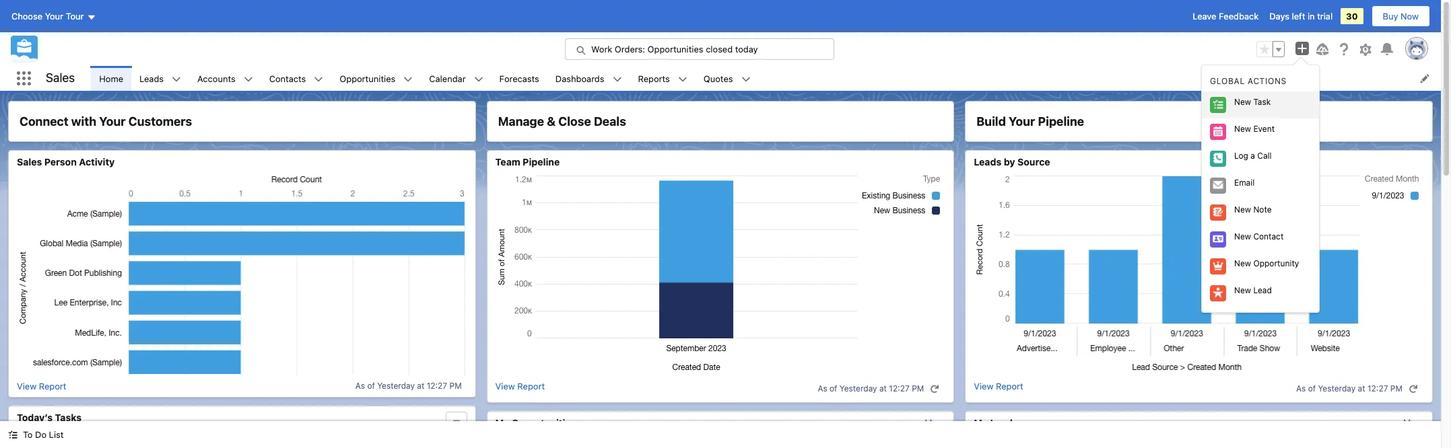 Task type: describe. For each thing, give the bounding box(es) containing it.
12:​27 for manage & close deals
[[889, 384, 910, 394]]

leave feedback link
[[1193, 11, 1259, 22]]

your for choose
[[45, 11, 63, 22]]

global actions
[[1211, 76, 1287, 86]]

days left in trial
[[1270, 11, 1333, 22]]

my leads link
[[974, 417, 1018, 429]]

leads list item
[[131, 66, 189, 91]]

close
[[559, 115, 591, 129]]

a
[[1251, 151, 1256, 161]]

my for build your pipeline
[[974, 417, 988, 429]]

text default image for calendar
[[474, 75, 483, 84]]

leads by source
[[974, 156, 1051, 168]]

0 horizontal spatial as
[[356, 381, 365, 391]]

orders:
[[615, 44, 645, 55]]

log
[[1235, 151, 1249, 161]]

of for manage & close deals
[[830, 384, 838, 394]]

build your pipeline
[[977, 115, 1085, 129]]

buy
[[1383, 11, 1399, 22]]

0 horizontal spatial of
[[367, 381, 375, 391]]

new task
[[1235, 97, 1271, 107]]

3 view from the left
[[974, 381, 994, 392]]

quotes list item
[[696, 66, 759, 91]]

as for build
[[1297, 384, 1306, 394]]

task
[[1254, 97, 1271, 107]]

my opportunities
[[496, 417, 576, 429]]

activity
[[79, 156, 115, 168]]

more for build your pipeline
[[1404, 417, 1425, 428]]

opportunities inside button
[[648, 44, 704, 55]]

trial
[[1318, 11, 1333, 22]]

leads for leads
[[139, 73, 164, 84]]

with
[[71, 115, 96, 129]]

text default image for dashboards
[[613, 75, 622, 84]]

new for new contact
[[1235, 232, 1252, 242]]

text default image for accounts
[[244, 75, 253, 84]]

menu containing global actions
[[1202, 71, 1320, 307]]

person
[[44, 156, 77, 168]]

choose your tour
[[11, 11, 84, 22]]

report for deals
[[518, 381, 545, 392]]

my opportunities link
[[496, 417, 576, 429]]

new note
[[1235, 205, 1272, 215]]

0 horizontal spatial as of yesterday at 12:​27 pm
[[356, 381, 462, 391]]

as of yesterday at 12:​27 pm for build
[[1297, 384, 1403, 394]]

pm for manage
[[912, 384, 924, 394]]

by
[[1004, 156, 1016, 168]]

of for build your pipeline
[[1309, 384, 1316, 394]]

yesterday for build your pipeline
[[1319, 384, 1356, 394]]

manage & close deals
[[498, 115, 626, 129]]

&
[[547, 115, 556, 129]]

view report link for deals
[[496, 381, 545, 397]]

dashboards link
[[548, 66, 613, 91]]

to
[[23, 430, 33, 441]]

view report link for customers
[[17, 381, 66, 392]]

to do list button
[[0, 422, 72, 449]]

in
[[1308, 11, 1315, 22]]

opportunity
[[1254, 259, 1300, 269]]

sales for sales
[[46, 71, 75, 85]]

customers
[[128, 115, 192, 129]]

contacts link
[[261, 66, 314, 91]]

view for deals
[[496, 381, 515, 392]]

3 report from the left
[[996, 381, 1024, 392]]

tasks
[[55, 412, 82, 423]]

quotes
[[704, 73, 733, 84]]

buy now
[[1383, 11, 1419, 22]]

contacts list item
[[261, 66, 332, 91]]

new event
[[1235, 124, 1275, 134]]

more for manage & close deals
[[925, 417, 946, 428]]

1 horizontal spatial your
[[99, 115, 126, 129]]

text default image for opportunities
[[404, 75, 413, 84]]

closed
[[706, 44, 733, 55]]

dashboards
[[556, 73, 605, 84]]

forecasts
[[500, 73, 539, 84]]

my leads
[[974, 417, 1018, 429]]

days
[[1270, 11, 1290, 22]]

calendar
[[429, 73, 466, 84]]

reports
[[638, 73, 670, 84]]

more link for manage & close deals
[[925, 417, 946, 428]]

new contact link
[[1202, 226, 1320, 253]]

log a call link
[[1202, 145, 1320, 172]]

list
[[49, 430, 64, 441]]

view report for customers
[[17, 381, 66, 392]]

at for manage
[[880, 384, 887, 394]]

new opportunity link
[[1202, 253, 1320, 280]]

yesterday for manage & close deals
[[840, 384, 877, 394]]

at for build
[[1358, 384, 1366, 394]]

calendar list item
[[421, 66, 491, 91]]

new lead
[[1235, 285, 1272, 296]]

call
[[1258, 151, 1272, 161]]

reports list item
[[630, 66, 696, 91]]

choose
[[11, 11, 43, 22]]

left
[[1292, 11, 1306, 22]]

opportunities link
[[332, 66, 404, 91]]

0 horizontal spatial pm
[[450, 381, 462, 391]]

log a call
[[1235, 151, 1272, 161]]

to do list
[[23, 430, 64, 441]]



Task type: vqa. For each thing, say whether or not it's contained in the screenshot.
PHONE button
no



Task type: locate. For each thing, give the bounding box(es) containing it.
team pipeline
[[496, 156, 560, 168]]

my
[[496, 417, 510, 429], [974, 417, 988, 429]]

team
[[496, 156, 521, 168]]

view report up my opportunities
[[496, 381, 545, 392]]

0 horizontal spatial report
[[39, 381, 66, 392]]

new for new task
[[1235, 97, 1252, 107]]

0 horizontal spatial view
[[17, 381, 36, 392]]

1 horizontal spatial view
[[496, 381, 515, 392]]

1 horizontal spatial more
[[1404, 417, 1425, 428]]

pm
[[450, 381, 462, 391], [912, 384, 924, 394], [1391, 384, 1403, 394]]

leads link
[[131, 66, 172, 91]]

sales left person
[[17, 156, 42, 168]]

deals
[[594, 115, 626, 129]]

1 horizontal spatial 12:​27
[[889, 384, 910, 394]]

12:​27
[[427, 381, 447, 391], [889, 384, 910, 394], [1368, 384, 1389, 394]]

sales up the connect
[[46, 71, 75, 85]]

2 vertical spatial leads
[[991, 417, 1018, 429]]

forecasts link
[[491, 66, 548, 91]]

2 my from the left
[[974, 417, 988, 429]]

view up today's
[[17, 381, 36, 392]]

1 new from the top
[[1235, 97, 1252, 107]]

0 horizontal spatial yesterday
[[377, 381, 415, 391]]

2 horizontal spatial your
[[1009, 115, 1036, 129]]

text default image for contacts
[[314, 75, 324, 84]]

3 view report from the left
[[974, 381, 1024, 392]]

1 horizontal spatial opportunities
[[512, 417, 576, 429]]

1 horizontal spatial pipeline
[[1038, 115, 1085, 129]]

email
[[1235, 178, 1255, 188]]

0 vertical spatial leads
[[139, 73, 164, 84]]

0 horizontal spatial view report link
[[17, 381, 66, 392]]

accounts list item
[[189, 66, 261, 91]]

your for build
[[1009, 115, 1036, 129]]

as of yesterday at 12:​27 pm for manage
[[818, 384, 924, 394]]

view report up today's
[[17, 381, 66, 392]]

calendar link
[[421, 66, 474, 91]]

2 view report from the left
[[496, 381, 545, 392]]

view report
[[17, 381, 66, 392], [496, 381, 545, 392], [974, 381, 1024, 392]]

1 horizontal spatial pm
[[912, 384, 924, 394]]

pipeline right 'team'
[[523, 156, 560, 168]]

view report link up today's
[[17, 381, 66, 392]]

1 horizontal spatial report
[[518, 381, 545, 392]]

your right build
[[1009, 115, 1036, 129]]

0 horizontal spatial view report
[[17, 381, 66, 392]]

new up "new lead"
[[1235, 259, 1252, 269]]

1 horizontal spatial at
[[880, 384, 887, 394]]

view report up my leads
[[974, 381, 1024, 392]]

contact
[[1254, 232, 1284, 242]]

text default image inside 'leads' list item
[[172, 75, 181, 84]]

view up my leads
[[974, 381, 994, 392]]

text default image
[[172, 75, 181, 84], [314, 75, 324, 84], [474, 75, 483, 84], [678, 75, 688, 84], [1409, 384, 1419, 394], [8, 431, 18, 440]]

view report link
[[17, 381, 66, 392], [496, 381, 545, 397], [974, 381, 1024, 397]]

as
[[356, 381, 365, 391], [818, 384, 828, 394], [1297, 384, 1306, 394]]

1 my from the left
[[496, 417, 510, 429]]

0 horizontal spatial my
[[496, 417, 510, 429]]

text default image inside accounts list item
[[244, 75, 253, 84]]

yesterday
[[377, 381, 415, 391], [840, 384, 877, 394], [1319, 384, 1356, 394]]

2 horizontal spatial 12:​27
[[1368, 384, 1389, 394]]

new for new lead
[[1235, 285, 1252, 296]]

1 vertical spatial sales
[[17, 156, 42, 168]]

accounts link
[[189, 66, 244, 91]]

2 view from the left
[[496, 381, 515, 392]]

quotes link
[[696, 66, 741, 91]]

list
[[91, 66, 1442, 91]]

1 more link from the left
[[925, 417, 946, 428]]

as for manage
[[818, 384, 828, 394]]

3 view report link from the left
[[974, 381, 1024, 397]]

1 vertical spatial opportunities
[[340, 73, 396, 84]]

new left event at the right
[[1235, 124, 1252, 134]]

2 vertical spatial opportunities
[[512, 417, 576, 429]]

sales for sales person activity
[[17, 156, 42, 168]]

text default image for leads
[[172, 75, 181, 84]]

view report link up my opportunities
[[496, 381, 545, 397]]

accounts
[[197, 73, 236, 84]]

view report link up my leads
[[974, 381, 1024, 397]]

new opportunity
[[1235, 259, 1300, 269]]

my for manage & close deals
[[496, 417, 510, 429]]

more link for build your pipeline
[[1404, 417, 1425, 428]]

view report for deals
[[496, 381, 545, 392]]

new left task
[[1235, 97, 1252, 107]]

text default image inside calendar list item
[[474, 75, 483, 84]]

sales person activity
[[17, 156, 115, 168]]

tour
[[66, 11, 84, 22]]

0 horizontal spatial more
[[925, 417, 946, 428]]

0 horizontal spatial sales
[[17, 156, 42, 168]]

now
[[1401, 11, 1419, 22]]

2 horizontal spatial as of yesterday at 12:​27 pm
[[1297, 384, 1403, 394]]

global
[[1211, 76, 1246, 86]]

menu
[[1202, 71, 1320, 307]]

0 horizontal spatial opportunities
[[340, 73, 396, 84]]

text default image for reports
[[678, 75, 688, 84]]

1 horizontal spatial view report
[[496, 381, 545, 392]]

list containing home
[[91, 66, 1442, 91]]

note
[[1254, 205, 1272, 215]]

2 horizontal spatial opportunities
[[648, 44, 704, 55]]

0 horizontal spatial your
[[45, 11, 63, 22]]

report up my opportunities
[[518, 381, 545, 392]]

2 more link from the left
[[1404, 417, 1425, 428]]

1 horizontal spatial of
[[830, 384, 838, 394]]

text default image inside quotes list item
[[741, 75, 751, 84]]

report up today's tasks at left
[[39, 381, 66, 392]]

report for customers
[[39, 381, 66, 392]]

pipeline up source
[[1038, 115, 1085, 129]]

0 vertical spatial pipeline
[[1038, 115, 1085, 129]]

work orders: opportunities closed today
[[591, 44, 758, 55]]

text default image
[[244, 75, 253, 84], [404, 75, 413, 84], [613, 75, 622, 84], [741, 75, 751, 84], [930, 384, 940, 394]]

leave feedback
[[1193, 11, 1259, 22]]

source
[[1018, 156, 1051, 168]]

text default image inside contacts list item
[[314, 75, 324, 84]]

actions
[[1248, 76, 1287, 86]]

1 vertical spatial pipeline
[[523, 156, 560, 168]]

text default image inside opportunities list item
[[404, 75, 413, 84]]

5 new from the top
[[1235, 259, 1252, 269]]

1 view from the left
[[17, 381, 36, 392]]

1 horizontal spatial as of yesterday at 12:​27 pm
[[818, 384, 924, 394]]

leave
[[1193, 11, 1217, 22]]

1 view report link from the left
[[17, 381, 66, 392]]

0 horizontal spatial more link
[[925, 417, 946, 428]]

your left tour
[[45, 11, 63, 22]]

opportunities list item
[[332, 66, 421, 91]]

6 new from the top
[[1235, 285, 1252, 296]]

1 horizontal spatial my
[[974, 417, 988, 429]]

reports link
[[630, 66, 678, 91]]

1 more from the left
[[925, 417, 946, 428]]

pm for build
[[1391, 384, 1403, 394]]

your
[[45, 11, 63, 22], [99, 115, 126, 129], [1009, 115, 1036, 129]]

new left "contact"
[[1235, 232, 1252, 242]]

2 more from the left
[[1404, 417, 1425, 428]]

2 horizontal spatial of
[[1309, 384, 1316, 394]]

today's tasks
[[17, 412, 82, 423]]

group
[[1257, 41, 1285, 57]]

1 horizontal spatial more link
[[1404, 417, 1425, 428]]

work orders: opportunities closed today button
[[565, 38, 835, 60]]

text default image for quotes
[[741, 75, 751, 84]]

view for customers
[[17, 381, 36, 392]]

2 horizontal spatial view report
[[974, 381, 1024, 392]]

opportunities inside 'link'
[[340, 73, 396, 84]]

more link
[[925, 417, 946, 428], [1404, 417, 1425, 428]]

view up my opportunities
[[496, 381, 515, 392]]

build
[[977, 115, 1006, 129]]

email link
[[1202, 172, 1320, 199]]

text default image inside reports list item
[[678, 75, 688, 84]]

leads for leads by source
[[974, 156, 1002, 168]]

today's
[[17, 412, 53, 423]]

new lead link
[[1202, 280, 1320, 307]]

0 horizontal spatial 12:​27
[[427, 381, 447, 391]]

2 horizontal spatial report
[[996, 381, 1024, 392]]

0 horizontal spatial pipeline
[[523, 156, 560, 168]]

report up my leads
[[996, 381, 1024, 392]]

home
[[99, 73, 123, 84]]

new for new opportunity
[[1235, 259, 1252, 269]]

your inside popup button
[[45, 11, 63, 22]]

0 vertical spatial sales
[[46, 71, 75, 85]]

1 horizontal spatial view report link
[[496, 381, 545, 397]]

1 vertical spatial leads
[[974, 156, 1002, 168]]

contacts
[[269, 73, 306, 84]]

0 horizontal spatial at
[[417, 381, 425, 391]]

0 vertical spatial opportunities
[[648, 44, 704, 55]]

4 new from the top
[[1235, 232, 1252, 242]]

2 horizontal spatial view
[[974, 381, 994, 392]]

manage
[[498, 115, 544, 129]]

of
[[367, 381, 375, 391], [830, 384, 838, 394], [1309, 384, 1316, 394]]

12:​27 for build your pipeline
[[1368, 384, 1389, 394]]

30
[[1347, 11, 1358, 22]]

do
[[35, 430, 47, 441]]

2 new from the top
[[1235, 124, 1252, 134]]

your right the with
[[99, 115, 126, 129]]

lead
[[1254, 285, 1272, 296]]

text default image inside to do list button
[[8, 431, 18, 440]]

2 horizontal spatial at
[[1358, 384, 1366, 394]]

choose your tour button
[[11, 5, 97, 27]]

leads inside list item
[[139, 73, 164, 84]]

work
[[591, 44, 613, 55]]

connect with your customers
[[20, 115, 192, 129]]

1 report from the left
[[39, 381, 66, 392]]

new left note
[[1235, 205, 1252, 215]]

new note link
[[1202, 199, 1320, 226]]

2 horizontal spatial yesterday
[[1319, 384, 1356, 394]]

new left lead
[[1235, 285, 1252, 296]]

new task link
[[1202, 91, 1320, 118]]

2 report from the left
[[518, 381, 545, 392]]

as of yesterday at 12:​27 pm
[[356, 381, 462, 391], [818, 384, 924, 394], [1297, 384, 1403, 394]]

opportunities
[[648, 44, 704, 55], [340, 73, 396, 84], [512, 417, 576, 429]]

text default image inside dashboards list item
[[613, 75, 622, 84]]

new event link
[[1202, 118, 1320, 145]]

new inside "link"
[[1235, 205, 1252, 215]]

buy now button
[[1372, 5, 1431, 27]]

new
[[1235, 97, 1252, 107], [1235, 124, 1252, 134], [1235, 205, 1252, 215], [1235, 232, 1252, 242], [1235, 259, 1252, 269], [1235, 285, 1252, 296]]

leads
[[139, 73, 164, 84], [974, 156, 1002, 168], [991, 417, 1018, 429]]

today
[[735, 44, 758, 55]]

connect
[[20, 115, 68, 129]]

1 view report from the left
[[17, 381, 66, 392]]

at
[[417, 381, 425, 391], [880, 384, 887, 394], [1358, 384, 1366, 394]]

new for new event
[[1235, 124, 1252, 134]]

1 horizontal spatial as
[[818, 384, 828, 394]]

2 view report link from the left
[[496, 381, 545, 397]]

new contact
[[1235, 232, 1284, 242]]

home link
[[91, 66, 131, 91]]

1 horizontal spatial yesterday
[[840, 384, 877, 394]]

1 horizontal spatial sales
[[46, 71, 75, 85]]

2 horizontal spatial pm
[[1391, 384, 1403, 394]]

dashboards list item
[[548, 66, 630, 91]]

new for new note
[[1235, 205, 1252, 215]]

2 horizontal spatial as
[[1297, 384, 1306, 394]]

2 horizontal spatial view report link
[[974, 381, 1024, 397]]

3 new from the top
[[1235, 205, 1252, 215]]

event
[[1254, 124, 1275, 134]]



